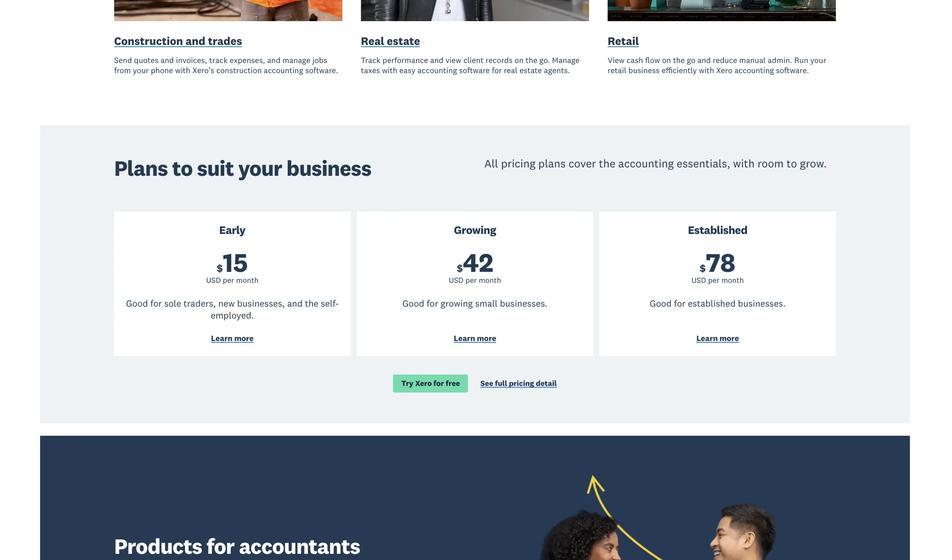 Task type: vqa. For each thing, say whether or not it's contained in the screenshot.


Task type: describe. For each thing, give the bounding box(es) containing it.
employed.
[[211, 310, 254, 321]]

reduce
[[713, 55, 738, 65]]

xero's
[[193, 65, 214, 75]]

all pricing plans cover the accounting essentials, with room to grow.
[[485, 156, 827, 171]]

construction and trades link
[[114, 34, 242, 50]]

1 horizontal spatial your
[[238, 155, 282, 182]]

full
[[495, 379, 507, 389]]

room
[[758, 156, 784, 171]]

agents.
[[544, 65, 570, 75]]

performance
[[383, 55, 428, 65]]

try xero for free link
[[393, 375, 468, 393]]

$ for 78
[[700, 262, 706, 275]]

for inside try xero for free "link"
[[434, 379, 444, 389]]

software
[[459, 65, 490, 75]]

xero inside view cash flow on the go and reduce manual admin. run your retail business efficiently with xero accounting software.
[[717, 65, 733, 75]]

send quotes and invoices, track expenses, and manage jobs from your phone with xero's construction accounting software.
[[114, 55, 338, 75]]

suit
[[197, 155, 234, 182]]

good for established businesses.
[[650, 298, 786, 309]]

new
[[218, 298, 235, 309]]

admin.
[[768, 55, 793, 65]]

month for 42
[[479, 275, 502, 285]]

$ 42 usd per month
[[449, 246, 502, 285]]

the inside good for sole traders, new businesses, and the self- employed.
[[305, 298, 319, 309]]

view cash flow on the go and reduce manual admin. run your retail business efficiently with xero accounting software.
[[608, 55, 827, 75]]

try
[[402, 379, 414, 389]]

0 horizontal spatial to
[[172, 155, 193, 182]]

growing
[[441, 298, 473, 309]]

accountants speaking to each other image
[[485, 473, 836, 560]]

learn for 15
[[211, 333, 233, 344]]

with inside track performance and view client records on the go. manage taxes with easy accounting software for real estate agents.
[[382, 65, 398, 75]]

see full pricing detail
[[481, 379, 557, 389]]

$ 15 usd per month
[[206, 246, 259, 285]]

and inside products for accountants and bookkeepers
[[114, 558, 151, 560]]

free
[[446, 379, 460, 389]]

from
[[114, 65, 131, 75]]

view
[[608, 55, 625, 65]]

the inside track performance and view client records on the go. manage taxes with easy accounting software for real estate agents.
[[526, 55, 538, 65]]

learn more for 42
[[454, 333, 497, 344]]

estate inside track performance and view client records on the go. manage taxes with easy accounting software for real estate agents.
[[520, 65, 542, 75]]

and inside track performance and view client records on the go. manage taxes with easy accounting software for real estate agents.
[[430, 55, 444, 65]]

bookkeepers
[[155, 558, 281, 560]]

accountants
[[239, 533, 360, 560]]

retail link
[[608, 34, 639, 50]]

plans to suit your business
[[114, 155, 372, 182]]

growing
[[454, 223, 496, 237]]

good for 78
[[650, 298, 672, 309]]

trades
[[208, 34, 242, 48]]

for for good for established businesses.
[[674, 298, 686, 309]]

42
[[463, 246, 494, 279]]

more for 42
[[477, 333, 497, 344]]

with inside view cash flow on the go and reduce manual admin. run your retail business efficiently with xero accounting software.
[[699, 65, 715, 75]]

manage
[[552, 55, 580, 65]]

1 businesses. from the left
[[500, 298, 548, 309]]

0 vertical spatial estate
[[387, 34, 420, 48]]

cover
[[569, 156, 596, 171]]

real
[[361, 34, 385, 48]]

software. inside view cash flow on the go and reduce manual admin. run your retail business efficiently with xero accounting software.
[[776, 65, 809, 75]]

learn for 78
[[697, 333, 718, 344]]

send
[[114, 55, 132, 65]]

go
[[687, 55, 696, 65]]

accounting inside send quotes and invoices, track expenses, and manage jobs from your phone with xero's construction accounting software.
[[264, 65, 303, 75]]

jobs
[[313, 55, 328, 65]]

real estate link
[[361, 34, 420, 50]]

phone
[[151, 65, 173, 75]]

for for products for accountants and bookkeepers
[[207, 533, 235, 560]]

self-
[[321, 298, 339, 309]]

your inside send quotes and invoices, track expenses, and manage jobs from your phone with xero's construction accounting software.
[[133, 65, 149, 75]]

sole
[[164, 298, 181, 309]]

with left room
[[734, 156, 755, 171]]

and inside good for sole traders, new businesses, and the self- employed.
[[287, 298, 303, 309]]

flow
[[646, 55, 660, 65]]

business inside view cash flow on the go and reduce manual admin. run your retail business efficiently with xero accounting software.
[[629, 65, 660, 75]]

learn more link for 42
[[363, 333, 587, 346]]

construction
[[216, 65, 262, 75]]

run
[[795, 55, 809, 65]]

usd for 15
[[206, 275, 221, 285]]

$ for 15
[[217, 262, 223, 275]]

$ 78 usd per month
[[692, 246, 744, 285]]

plans
[[539, 156, 566, 171]]

the right cover
[[599, 156, 616, 171]]

products
[[114, 533, 202, 560]]

for inside track performance and view client records on the go. manage taxes with easy accounting software for real estate agents.
[[492, 65, 502, 75]]

retail
[[608, 34, 639, 48]]

1 vertical spatial business
[[287, 155, 372, 182]]



Task type: locate. For each thing, give the bounding box(es) containing it.
products for accountants and bookkeepers
[[114, 533, 360, 560]]

learn more link down good for established businesses.
[[606, 333, 830, 346]]

learn more link for 15
[[120, 333, 345, 346]]

2 software. from the left
[[776, 65, 809, 75]]

learn down employed.
[[211, 333, 233, 344]]

to left "suit"
[[172, 155, 193, 182]]

78
[[706, 246, 736, 279]]

1 horizontal spatial month
[[479, 275, 502, 285]]

usd inside $ 42 usd per month
[[449, 275, 464, 285]]

2 horizontal spatial $
[[700, 262, 706, 275]]

small
[[475, 298, 498, 309]]

to
[[172, 155, 193, 182], [787, 156, 798, 171]]

the left the go
[[673, 55, 685, 65]]

invoices,
[[176, 55, 207, 65]]

3 month from the left
[[722, 275, 744, 285]]

1 more from the left
[[234, 333, 254, 344]]

1 vertical spatial estate
[[520, 65, 542, 75]]

real estate
[[361, 34, 420, 48]]

for for good for sole traders, new businesses, and the self- employed.
[[150, 298, 162, 309]]

2 horizontal spatial learn
[[697, 333, 718, 344]]

usd for 78
[[692, 275, 707, 285]]

$ inside $ 78 usd per month
[[700, 262, 706, 275]]

0 horizontal spatial $
[[217, 262, 223, 275]]

traders,
[[184, 298, 216, 309]]

see full pricing detail link
[[481, 379, 557, 391]]

more down employed.
[[234, 333, 254, 344]]

grow.
[[800, 156, 827, 171]]

month for 78
[[722, 275, 744, 285]]

0 horizontal spatial businesses.
[[500, 298, 548, 309]]

1 horizontal spatial business
[[629, 65, 660, 75]]

3 good from the left
[[650, 298, 672, 309]]

good inside good for sole traders, new businesses, and the self- employed.
[[126, 298, 148, 309]]

to right room
[[787, 156, 798, 171]]

per inside $ 15 usd per month
[[223, 275, 234, 285]]

3 per from the left
[[708, 275, 720, 285]]

xero left manual in the right top of the page
[[717, 65, 733, 75]]

and
[[186, 34, 206, 48], [430, 55, 444, 65], [161, 55, 174, 65], [267, 55, 281, 65], [698, 55, 711, 65], [287, 298, 303, 309], [114, 558, 151, 560]]

quotes
[[134, 55, 159, 65]]

$ inside $ 42 usd per month
[[457, 262, 463, 275]]

the left go.
[[526, 55, 538, 65]]

2 horizontal spatial learn more link
[[606, 333, 830, 346]]

good
[[126, 298, 148, 309], [403, 298, 425, 309], [650, 298, 672, 309]]

learn more link down good for growing small businesses.
[[363, 333, 587, 346]]

2 month from the left
[[479, 275, 502, 285]]

per
[[223, 275, 234, 285], [466, 275, 477, 285], [708, 275, 720, 285]]

learn more link for 78
[[606, 333, 830, 346]]

1 horizontal spatial businesses.
[[738, 298, 786, 309]]

per up good for growing small businesses.
[[466, 275, 477, 285]]

0 horizontal spatial software.
[[305, 65, 338, 75]]

0 horizontal spatial learn more
[[211, 333, 254, 344]]

try xero for free
[[402, 379, 460, 389]]

xero
[[717, 65, 733, 75], [415, 379, 432, 389]]

2 horizontal spatial learn more
[[697, 333, 739, 344]]

business
[[629, 65, 660, 75], [287, 155, 372, 182]]

usd for 42
[[449, 275, 464, 285]]

1 horizontal spatial learn
[[454, 333, 475, 344]]

0 horizontal spatial good
[[126, 298, 148, 309]]

pricing right all
[[501, 156, 536, 171]]

early
[[219, 223, 246, 237]]

the inside view cash flow on the go and reduce manual admin. run your retail business efficiently with xero accounting software.
[[673, 55, 685, 65]]

$ up established
[[700, 262, 706, 275]]

per inside $ 78 usd per month
[[708, 275, 720, 285]]

0 vertical spatial pricing
[[501, 156, 536, 171]]

1 horizontal spatial learn more
[[454, 333, 497, 344]]

2 horizontal spatial usd
[[692, 275, 707, 285]]

taxes
[[361, 65, 380, 75]]

learn down growing
[[454, 333, 475, 344]]

more for 78
[[720, 333, 739, 344]]

month inside $ 42 usd per month
[[479, 275, 502, 285]]

accounting inside view cash flow on the go and reduce manual admin. run your retail business efficiently with xero accounting software.
[[735, 65, 774, 75]]

on right records
[[515, 55, 524, 65]]

2 businesses. from the left
[[738, 298, 786, 309]]

$ up growing
[[457, 262, 463, 275]]

learn down established
[[697, 333, 718, 344]]

month for 15
[[236, 275, 259, 285]]

view
[[446, 55, 462, 65]]

good for 15
[[126, 298, 148, 309]]

real
[[504, 65, 518, 75]]

accounting inside track performance and view client records on the go. manage taxes with easy accounting software for real estate agents.
[[418, 65, 457, 75]]

month up businesses,
[[236, 275, 259, 285]]

learn more
[[211, 333, 254, 344], [454, 333, 497, 344], [697, 333, 739, 344]]

per for 78
[[708, 275, 720, 285]]

learn more for 15
[[211, 333, 254, 344]]

3 usd from the left
[[692, 275, 707, 285]]

businesses.
[[500, 298, 548, 309], [738, 298, 786, 309]]

good for growing small businesses.
[[403, 298, 548, 309]]

0 horizontal spatial per
[[223, 275, 234, 285]]

records
[[486, 55, 513, 65]]

2 good from the left
[[403, 298, 425, 309]]

1 learn more from the left
[[211, 333, 254, 344]]

for
[[492, 65, 502, 75], [150, 298, 162, 309], [427, 298, 439, 309], [674, 298, 686, 309], [434, 379, 444, 389], [207, 533, 235, 560]]

track performance and view client records on the go. manage taxes with easy accounting software for real estate agents.
[[361, 55, 580, 75]]

2 more from the left
[[477, 333, 497, 344]]

your
[[811, 55, 827, 65], [133, 65, 149, 75], [238, 155, 282, 182]]

$
[[217, 262, 223, 275], [457, 262, 463, 275], [700, 262, 706, 275]]

0 vertical spatial business
[[629, 65, 660, 75]]

your inside view cash flow on the go and reduce manual admin. run your retail business efficiently with xero accounting software.
[[811, 55, 827, 65]]

retail
[[608, 65, 627, 75]]

0 vertical spatial xero
[[717, 65, 733, 75]]

$ inside $ 15 usd per month
[[217, 262, 223, 275]]

estate
[[387, 34, 420, 48], [520, 65, 542, 75]]

expenses,
[[230, 55, 265, 65]]

cash
[[627, 55, 644, 65]]

more
[[234, 333, 254, 344], [477, 333, 497, 344], [720, 333, 739, 344]]

$ up new
[[217, 262, 223, 275]]

1 vertical spatial xero
[[415, 379, 432, 389]]

for for good for growing small businesses.
[[427, 298, 439, 309]]

0 horizontal spatial estate
[[387, 34, 420, 48]]

1 horizontal spatial $
[[457, 262, 463, 275]]

month inside $ 15 usd per month
[[236, 275, 259, 285]]

1 horizontal spatial software.
[[776, 65, 809, 75]]

1 $ from the left
[[217, 262, 223, 275]]

estate right real
[[520, 65, 542, 75]]

manual
[[740, 55, 766, 65]]

more for 15
[[234, 333, 254, 344]]

month up good for established businesses.
[[722, 275, 744, 285]]

estate up performance
[[387, 34, 420, 48]]

the
[[526, 55, 538, 65], [673, 55, 685, 65], [599, 156, 616, 171], [305, 298, 319, 309]]

learn more down employed.
[[211, 333, 254, 344]]

1 learn more link from the left
[[120, 333, 345, 346]]

2 learn from the left
[[454, 333, 475, 344]]

2 horizontal spatial per
[[708, 275, 720, 285]]

with left easy
[[382, 65, 398, 75]]

usd inside $ 15 usd per month
[[206, 275, 221, 285]]

per up established
[[708, 275, 720, 285]]

on inside view cash flow on the go and reduce manual admin. run your retail business efficiently with xero accounting software.
[[662, 55, 671, 65]]

with inside send quotes and invoices, track expenses, and manage jobs from your phone with xero's construction accounting software.
[[175, 65, 191, 75]]

3 $ from the left
[[700, 262, 706, 275]]

1 horizontal spatial more
[[477, 333, 497, 344]]

1 horizontal spatial usd
[[449, 275, 464, 285]]

3 learn more link from the left
[[606, 333, 830, 346]]

with left 'xero's' at the top left
[[175, 65, 191, 75]]

learn more link down employed.
[[120, 333, 345, 346]]

3 more from the left
[[720, 333, 739, 344]]

manage
[[283, 55, 311, 65]]

2 horizontal spatial good
[[650, 298, 672, 309]]

detail
[[536, 379, 557, 389]]

all
[[485, 156, 498, 171]]

0 horizontal spatial more
[[234, 333, 254, 344]]

client
[[464, 55, 484, 65]]

learn more link
[[120, 333, 345, 346], [363, 333, 587, 346], [606, 333, 830, 346]]

good for sole traders, new businesses, and the self- employed.
[[126, 298, 339, 321]]

good for 42
[[403, 298, 425, 309]]

for inside good for sole traders, new businesses, and the self- employed.
[[150, 298, 162, 309]]

pricing right full
[[509, 379, 534, 389]]

1 horizontal spatial per
[[466, 275, 477, 285]]

0 horizontal spatial learn more link
[[120, 333, 345, 346]]

$ for 42
[[457, 262, 463, 275]]

usd up new
[[206, 275, 221, 285]]

1 good from the left
[[126, 298, 148, 309]]

established
[[688, 223, 748, 237]]

on right flow
[[662, 55, 671, 65]]

more down good for established businesses.
[[720, 333, 739, 344]]

usd inside $ 78 usd per month
[[692, 275, 707, 285]]

xero right the try
[[415, 379, 432, 389]]

on inside track performance and view client records on the go. manage taxes with easy accounting software for real estate agents.
[[515, 55, 524, 65]]

accounting
[[418, 65, 457, 75], [264, 65, 303, 75], [735, 65, 774, 75], [619, 156, 674, 171]]

2 $ from the left
[[457, 262, 463, 275]]

2 horizontal spatial more
[[720, 333, 739, 344]]

go.
[[540, 55, 550, 65]]

more down 'small'
[[477, 333, 497, 344]]

per inside $ 42 usd per month
[[466, 275, 477, 285]]

per up new
[[223, 275, 234, 285]]

usd up growing
[[449, 275, 464, 285]]

2 horizontal spatial month
[[722, 275, 744, 285]]

and inside view cash flow on the go and reduce manual admin. run your retail business efficiently with xero accounting software.
[[698, 55, 711, 65]]

essentials,
[[677, 156, 731, 171]]

2 learn more from the left
[[454, 333, 497, 344]]

construction
[[114, 34, 183, 48]]

15
[[223, 246, 248, 279]]

usd
[[206, 275, 221, 285], [449, 275, 464, 285], [692, 275, 707, 285]]

xero inside "link"
[[415, 379, 432, 389]]

0 horizontal spatial business
[[287, 155, 372, 182]]

0 horizontal spatial xero
[[415, 379, 432, 389]]

2 usd from the left
[[449, 275, 464, 285]]

1 learn from the left
[[211, 333, 233, 344]]

2 per from the left
[[466, 275, 477, 285]]

1 vertical spatial pricing
[[509, 379, 534, 389]]

1 usd from the left
[[206, 275, 221, 285]]

track
[[209, 55, 228, 65]]

easy
[[400, 65, 416, 75]]

1 on from the left
[[515, 55, 524, 65]]

learn for 42
[[454, 333, 475, 344]]

0 horizontal spatial usd
[[206, 275, 221, 285]]

software. inside send quotes and invoices, track expenses, and manage jobs from your phone with xero's construction accounting software.
[[305, 65, 338, 75]]

1 month from the left
[[236, 275, 259, 285]]

efficiently
[[662, 65, 697, 75]]

per for 15
[[223, 275, 234, 285]]

the left self-
[[305, 298, 319, 309]]

1 horizontal spatial to
[[787, 156, 798, 171]]

established
[[688, 298, 736, 309]]

1 per from the left
[[223, 275, 234, 285]]

pricing
[[501, 156, 536, 171], [509, 379, 534, 389]]

usd up established
[[692, 275, 707, 285]]

month inside $ 78 usd per month
[[722, 275, 744, 285]]

0 horizontal spatial month
[[236, 275, 259, 285]]

plans
[[114, 155, 168, 182]]

for inside products for accountants and bookkeepers
[[207, 533, 235, 560]]

0 horizontal spatial learn
[[211, 333, 233, 344]]

software.
[[305, 65, 338, 75], [776, 65, 809, 75]]

learn more down good for growing small businesses.
[[454, 333, 497, 344]]

learn more for 78
[[697, 333, 739, 344]]

0 horizontal spatial your
[[133, 65, 149, 75]]

1 software. from the left
[[305, 65, 338, 75]]

3 learn from the left
[[697, 333, 718, 344]]

2 horizontal spatial your
[[811, 55, 827, 65]]

1 horizontal spatial estate
[[520, 65, 542, 75]]

1 horizontal spatial good
[[403, 298, 425, 309]]

businesses,
[[237, 298, 285, 309]]

2 on from the left
[[662, 55, 671, 65]]

1 horizontal spatial xero
[[717, 65, 733, 75]]

track
[[361, 55, 381, 65]]

1 horizontal spatial learn more link
[[363, 333, 587, 346]]

construction and trades
[[114, 34, 242, 48]]

with right the go
[[699, 65, 715, 75]]

on
[[515, 55, 524, 65], [662, 55, 671, 65]]

0 horizontal spatial on
[[515, 55, 524, 65]]

month up 'small'
[[479, 275, 502, 285]]

1 horizontal spatial on
[[662, 55, 671, 65]]

3 learn more from the left
[[697, 333, 739, 344]]

2 learn more link from the left
[[363, 333, 587, 346]]

per for 42
[[466, 275, 477, 285]]

see
[[481, 379, 494, 389]]

learn more down good for established businesses.
[[697, 333, 739, 344]]



